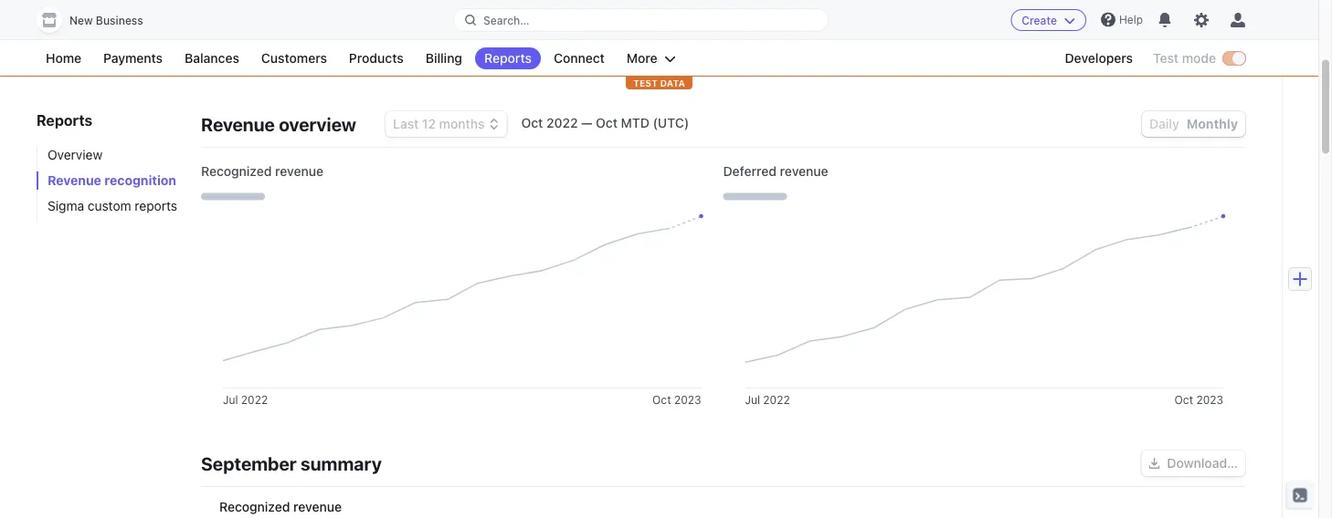 Task type: describe. For each thing, give the bounding box(es) containing it.
2023 for recognized revenue
[[674, 394, 701, 407]]

connect
[[554, 51, 605, 66]]

oct 2022 — oct mtd (utc)
[[521, 116, 689, 131]]

2022 for recognized revenue
[[241, 394, 268, 407]]

oct 2023 for recognized revenue
[[652, 394, 701, 407]]

jul 2022 for deferred
[[745, 394, 790, 407]]

Search… text field
[[454, 9, 828, 32]]

balances link
[[175, 48, 248, 69]]

daily button
[[1149, 117, 1179, 132]]

business
[[96, 14, 143, 27]]

new business
[[69, 14, 143, 27]]

0 vertical spatial reports
[[484, 51, 532, 66]]

billing
[[425, 51, 462, 66]]

new
[[69, 14, 93, 27]]

mode
[[1182, 51, 1216, 66]]

1 vertical spatial recognized
[[219, 501, 290, 516]]

data
[[660, 78, 685, 88]]

connect link
[[544, 48, 614, 69]]

overview
[[279, 114, 356, 135]]

reports
[[135, 199, 177, 214]]

test
[[1153, 51, 1179, 66]]

home
[[46, 51, 81, 66]]

revenue for revenue recognition
[[48, 173, 101, 188]]

monthly button
[[1187, 117, 1238, 132]]

Search… search field
[[454, 9, 828, 32]]

products link
[[340, 48, 413, 69]]

products
[[349, 51, 404, 66]]

2022 for deferred revenue
[[763, 394, 790, 407]]

help button
[[1093, 5, 1150, 34]]

payments
[[103, 51, 163, 66]]

jul for deferred
[[745, 394, 760, 407]]

figure for recognized revenue
[[223, 218, 701, 390]]

september summary
[[201, 454, 382, 475]]

0 vertical spatial recognized revenue
[[201, 164, 323, 180]]

new business button
[[37, 7, 161, 33]]

revenue overview
[[201, 114, 356, 135]]

2023 for deferred revenue
[[1196, 394, 1223, 407]]

september
[[201, 454, 297, 475]]

overview
[[48, 148, 103, 163]]

create
[[1022, 14, 1057, 26]]

payments link
[[94, 48, 172, 69]]

customers
[[261, 51, 327, 66]]

recognition
[[104, 173, 176, 188]]

more
[[627, 51, 657, 66]]



Task type: locate. For each thing, give the bounding box(es) containing it.
1 horizontal spatial oct 2023
[[1175, 394, 1223, 407]]

—
[[581, 116, 592, 131]]

more button
[[617, 48, 685, 69]]

reports down the search…
[[484, 51, 532, 66]]

0 horizontal spatial jul 2022
[[223, 394, 268, 407]]

1 vertical spatial revenue
[[48, 173, 101, 188]]

1 oct 2023 from the left
[[652, 394, 701, 407]]

sigma
[[48, 199, 84, 214]]

1 horizontal spatial 2023
[[1196, 394, 1223, 407]]

1 figure from the left
[[223, 218, 701, 390]]

test
[[633, 78, 658, 88]]

recognized revenue down revenue overview
[[201, 164, 323, 180]]

oct 2023 for deferred revenue
[[1175, 394, 1223, 407]]

download…
[[1167, 457, 1238, 472]]

create button
[[1011, 9, 1086, 31]]

2022
[[546, 116, 578, 131], [241, 394, 268, 407], [763, 394, 790, 407]]

2 oct 2023 from the left
[[1175, 394, 1223, 407]]

0 horizontal spatial oct 2023
[[652, 394, 701, 407]]

revenue for revenue overview
[[201, 114, 275, 135]]

0 horizontal spatial jul
[[223, 394, 238, 407]]

jul
[[223, 394, 238, 407], [745, 394, 760, 407]]

1 horizontal spatial jul 2022
[[745, 394, 790, 407]]

1 horizontal spatial figure
[[745, 218, 1223, 390]]

2 2023 from the left
[[1196, 394, 1223, 407]]

test data
[[633, 78, 685, 88]]

1 vertical spatial reports
[[37, 112, 93, 129]]

test mode
[[1153, 51, 1216, 66]]

0 horizontal spatial 2023
[[674, 394, 701, 407]]

recognized down revenue overview
[[201, 164, 272, 180]]

0 horizontal spatial reports
[[37, 112, 93, 129]]

revenue down overview
[[275, 164, 323, 180]]

figure
[[223, 218, 701, 390], [745, 218, 1223, 390]]

revenue inside revenue recognition link
[[48, 173, 101, 188]]

1 horizontal spatial 2022
[[546, 116, 578, 131]]

overview link
[[37, 146, 183, 164]]

custom
[[88, 199, 131, 214]]

2023
[[674, 394, 701, 407], [1196, 394, 1223, 407]]

revenue down balances link
[[201, 114, 275, 135]]

oct 2023
[[652, 394, 701, 407], [1175, 394, 1223, 407]]

jul 2022 for recognized
[[223, 394, 268, 407]]

1 2023 from the left
[[674, 394, 701, 407]]

1 horizontal spatial reports
[[484, 51, 532, 66]]

deferred revenue
[[723, 164, 828, 180]]

reports up overview
[[37, 112, 93, 129]]

2 jul 2022 from the left
[[745, 394, 790, 407]]

developers
[[1065, 51, 1133, 66]]

svg image
[[1149, 459, 1160, 470]]

(utc)
[[653, 116, 689, 131]]

daily monthly
[[1149, 117, 1238, 132]]

sigma custom reports link
[[37, 197, 183, 216]]

revenue recognition
[[48, 173, 176, 188]]

recognized
[[201, 164, 272, 180], [219, 501, 290, 516]]

monthly
[[1187, 117, 1238, 132]]

jul 2022
[[223, 394, 268, 407], [745, 394, 790, 407]]

download… button
[[1141, 452, 1245, 477]]

home link
[[37, 48, 91, 69]]

1 vertical spatial recognized revenue
[[219, 501, 342, 516]]

1 jul 2022 from the left
[[223, 394, 268, 407]]

2 horizontal spatial 2022
[[763, 394, 790, 407]]

revenue for recognized revenue figure
[[275, 164, 323, 180]]

recognized revenue down september summary
[[219, 501, 342, 516]]

revenue
[[275, 164, 323, 180], [780, 164, 828, 180], [293, 501, 342, 516]]

revenue for figure for deferred revenue
[[780, 164, 828, 180]]

billing link
[[416, 48, 471, 69]]

help
[[1119, 13, 1143, 26]]

reports
[[484, 51, 532, 66], [37, 112, 93, 129]]

figure for deferred revenue
[[745, 218, 1223, 390]]

deferred
[[723, 164, 777, 180]]

revenue down summary
[[293, 501, 342, 516]]

revenue
[[201, 114, 275, 135], [48, 173, 101, 188]]

customers link
[[252, 48, 336, 69]]

0 horizontal spatial figure
[[223, 218, 701, 390]]

0 vertical spatial recognized
[[201, 164, 272, 180]]

1 jul from the left
[[223, 394, 238, 407]]

summary
[[301, 454, 382, 475]]

oct
[[521, 116, 543, 131], [596, 116, 618, 131], [652, 394, 671, 407], [1175, 394, 1193, 407]]

1 horizontal spatial jul
[[745, 394, 760, 407]]

0 vertical spatial revenue
[[201, 114, 275, 135]]

0 horizontal spatial 2022
[[241, 394, 268, 407]]

0 horizontal spatial revenue
[[48, 173, 101, 188]]

mtd
[[621, 116, 649, 131]]

reports link
[[475, 48, 541, 69]]

developers link
[[1056, 48, 1142, 69]]

revenue recognition link
[[37, 172, 183, 190]]

recognized revenue
[[201, 164, 323, 180], [219, 501, 342, 516]]

revenue right deferred
[[780, 164, 828, 180]]

balances
[[185, 51, 239, 66]]

2 figure from the left
[[745, 218, 1223, 390]]

daily
[[1149, 117, 1179, 132]]

search…
[[483, 14, 530, 26]]

1 horizontal spatial revenue
[[201, 114, 275, 135]]

recognized down september
[[219, 501, 290, 516]]

revenue down overview
[[48, 173, 101, 188]]

2 jul from the left
[[745, 394, 760, 407]]

jul for recognized
[[223, 394, 238, 407]]

sigma custom reports
[[48, 199, 177, 214]]



Task type: vqa. For each thing, say whether or not it's contained in the screenshot.
the leftmost Reports
yes



